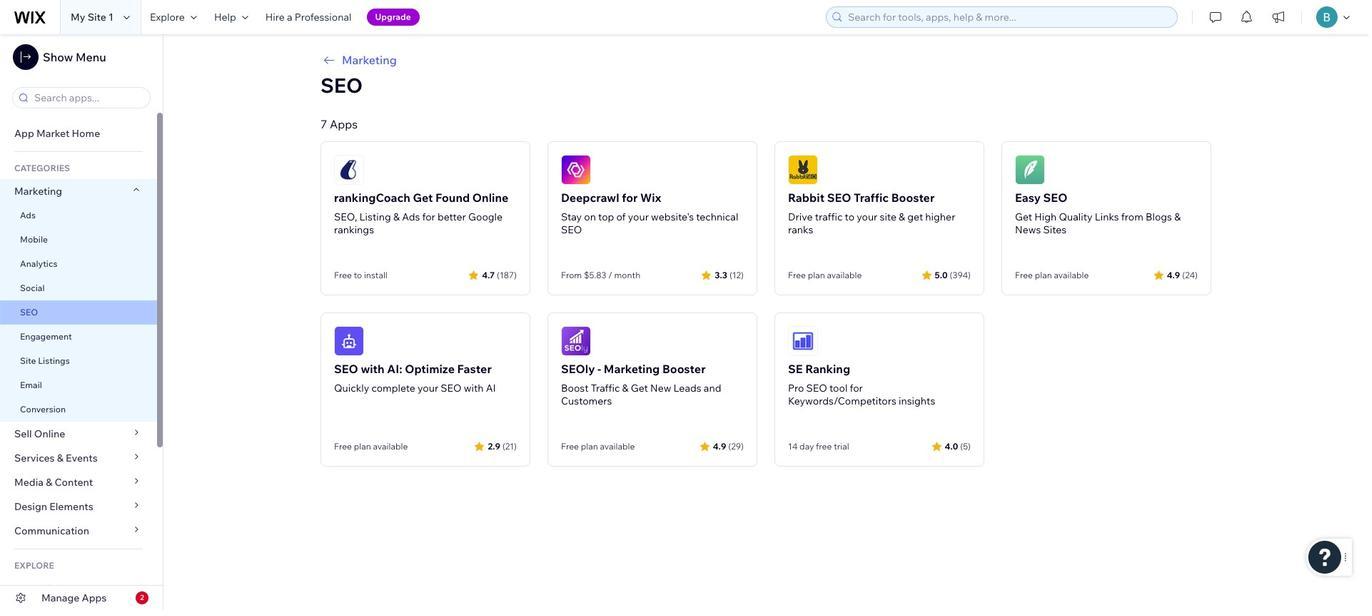 Task type: describe. For each thing, give the bounding box(es) containing it.
menu
[[76, 50, 106, 64]]

upgrade
[[375, 11, 411, 22]]

se
[[788, 362, 803, 376]]

rabbit seo traffic booster drive traffic to your site & get higher ranks
[[788, 191, 956, 236]]

insights
[[899, 395, 935, 408]]

elements
[[49, 500, 93, 513]]

drive
[[788, 211, 813, 223]]

explore
[[150, 11, 185, 24]]

conversion link
[[0, 398, 157, 422]]

7
[[321, 117, 327, 131]]

3.3
[[715, 270, 727, 280]]

available for marketing
[[600, 441, 635, 452]]

get inside easy seo get high quality links from blogs & news sites
[[1015, 211, 1032, 223]]

site
[[880, 211, 897, 223]]

1 horizontal spatial site
[[88, 11, 106, 24]]

manage apps
[[41, 592, 107, 605]]

traffic
[[815, 211, 843, 223]]

deepcrawl for wix logo image
[[561, 155, 591, 185]]

Search apps... field
[[30, 88, 146, 108]]

online inside rankingcoach get found online seo, listing & ads for better google rankings
[[473, 191, 509, 205]]

rabbit
[[788, 191, 825, 205]]

communication link
[[0, 519, 157, 543]]

design elements link
[[0, 495, 157, 519]]

services
[[14, 452, 55, 465]]

found
[[436, 191, 470, 205]]

install
[[364, 270, 388, 281]]

deepcrawl
[[561, 191, 619, 205]]

0 vertical spatial with
[[361, 362, 385, 376]]

free plan available for ai:
[[334, 441, 408, 452]]

/
[[608, 270, 612, 281]]

apps for 7 apps
[[330, 117, 358, 131]]

se ranking logo image
[[788, 326, 818, 356]]

email
[[20, 380, 42, 391]]

show menu button
[[13, 44, 106, 70]]

market
[[36, 127, 70, 140]]

site inside sidebar element
[[20, 356, 36, 366]]

my site 1
[[71, 11, 113, 24]]

7 apps
[[321, 117, 358, 131]]

ads link
[[0, 203, 157, 228]]

wix
[[640, 191, 661, 205]]

hire a professional
[[265, 11, 352, 24]]

ai
[[486, 382, 496, 395]]

marketing inside sidebar element
[[14, 185, 62, 198]]

sites
[[1043, 223, 1067, 236]]

5.0
[[935, 270, 948, 280]]

& inside seoly - marketing booster boost traffic & get new leads and customers
[[622, 382, 629, 395]]

technical
[[696, 211, 738, 223]]

for inside rankingcoach get found online seo, listing & ads for better google rankings
[[422, 211, 435, 223]]

3.3 (12)
[[715, 270, 744, 280]]

social link
[[0, 276, 157, 301]]

boost
[[561, 382, 589, 395]]

better
[[438, 211, 466, 223]]

seoly - marketing booster logo image
[[561, 326, 591, 356]]

4.9 (24)
[[1167, 270, 1198, 280]]

sell
[[14, 428, 32, 440]]

free for easy seo
[[1015, 270, 1033, 281]]

engagement
[[20, 331, 72, 342]]

(187)
[[497, 270, 517, 280]]

available for ai:
[[373, 441, 408, 452]]

5.0 (394)
[[935, 270, 971, 280]]

2.9 (21)
[[488, 441, 517, 452]]

& inside services & events link
[[57, 452, 63, 465]]

traffic inside seoly - marketing booster boost traffic & get new leads and customers
[[591, 382, 620, 395]]

from
[[1121, 211, 1144, 223]]

get inside seoly - marketing booster boost traffic & get new leads and customers
[[631, 382, 648, 395]]

mobile link
[[0, 228, 157, 252]]

design
[[14, 500, 47, 513]]

(12)
[[730, 270, 744, 280]]

explore
[[14, 560, 54, 571]]

seo inside "link"
[[20, 307, 38, 318]]

rabbit seo traffic booster logo image
[[788, 155, 818, 185]]

Search for tools, apps, help & more... field
[[844, 7, 1173, 27]]

rankingcoach
[[334, 191, 410, 205]]

sidebar element
[[0, 34, 163, 610]]

traffic inside rabbit seo traffic booster drive traffic to your site & get higher ranks
[[854, 191, 889, 205]]

(394)
[[950, 270, 971, 280]]

free for rabbit seo traffic booster
[[788, 270, 806, 281]]

rankings
[[334, 223, 374, 236]]

seo inside "deepcrawl for wix stay on top of your website's technical seo"
[[561, 223, 582, 236]]

site listings link
[[0, 349, 157, 373]]

my
[[71, 11, 85, 24]]

plan for marketing
[[581, 441, 598, 452]]

to inside rabbit seo traffic booster drive traffic to your site & get higher ranks
[[845, 211, 855, 223]]

get
[[908, 211, 923, 223]]

rankingcoach get found online logo image
[[334, 155, 364, 185]]

tool
[[830, 382, 848, 395]]

4.0 (5)
[[945, 441, 971, 452]]

2
[[140, 593, 144, 603]]

4.0
[[945, 441, 958, 452]]

stay
[[561, 211, 582, 223]]

4.7 (187)
[[482, 270, 517, 280]]

news
[[1015, 223, 1041, 236]]

free for rankingcoach get found online
[[334, 270, 352, 281]]

listings
[[38, 356, 70, 366]]

site listings
[[20, 356, 70, 366]]

deepcrawl for wix stay on top of your website's technical seo
[[561, 191, 738, 236]]



Task type: locate. For each thing, give the bounding box(es) containing it.
free for seoly - marketing booster
[[561, 441, 579, 452]]

available down complete on the bottom of page
[[373, 441, 408, 452]]

0 vertical spatial online
[[473, 191, 509, 205]]

& right listing
[[393, 211, 400, 223]]

marketing link inside sidebar element
[[0, 179, 157, 203]]

1 vertical spatial marketing
[[14, 185, 62, 198]]

4.9 for seoly - marketing booster
[[713, 441, 726, 452]]

0 vertical spatial traffic
[[854, 191, 889, 205]]

1 horizontal spatial get
[[631, 382, 648, 395]]

seo with ai: optimize faster quickly complete your seo with ai
[[334, 362, 496, 395]]

from
[[561, 270, 582, 281]]

1 vertical spatial booster
[[662, 362, 706, 376]]

booster up get
[[891, 191, 935, 205]]

seo left on
[[561, 223, 582, 236]]

plan for traffic
[[808, 270, 825, 281]]

0 vertical spatial booster
[[891, 191, 935, 205]]

0 horizontal spatial ads
[[20, 210, 36, 221]]

1 vertical spatial for
[[422, 211, 435, 223]]

easy seo get high quality links from blogs & news sites
[[1015, 191, 1181, 236]]

to left install
[[354, 270, 362, 281]]

customers
[[561, 395, 612, 408]]

to right traffic
[[845, 211, 855, 223]]

1 horizontal spatial ads
[[402, 211, 420, 223]]

0 horizontal spatial booster
[[662, 362, 706, 376]]

online up services & events
[[34, 428, 65, 440]]

free down ranks
[[788, 270, 806, 281]]

& inside easy seo get high quality links from blogs & news sites
[[1175, 211, 1181, 223]]

plan down ranks
[[808, 270, 825, 281]]

hire a professional link
[[257, 0, 360, 34]]

apps right 7
[[330, 117, 358, 131]]

1 vertical spatial get
[[1015, 211, 1032, 223]]

seo inside easy seo get high quality links from blogs & news sites
[[1043, 191, 1068, 205]]

14
[[788, 441, 798, 452]]

get down 'easy'
[[1015, 211, 1032, 223]]

& left new
[[622, 382, 629, 395]]

engagement link
[[0, 325, 157, 349]]

1 horizontal spatial marketing link
[[321, 51, 1212, 69]]

& inside media & content 'link'
[[46, 476, 52, 489]]

available down traffic
[[827, 270, 862, 281]]

booster inside seoly - marketing booster boost traffic & get new leads and customers
[[662, 362, 706, 376]]

ads inside sidebar element
[[20, 210, 36, 221]]

and
[[704, 382, 721, 395]]

4.9
[[1167, 270, 1180, 280], [713, 441, 726, 452]]

plan
[[808, 270, 825, 281], [1035, 270, 1052, 281], [354, 441, 371, 452], [581, 441, 598, 452]]

plan down customers
[[581, 441, 598, 452]]

seo down social in the left of the page
[[20, 307, 38, 318]]

1 horizontal spatial with
[[464, 382, 484, 395]]

design elements
[[14, 500, 93, 513]]

free plan available down ranks
[[788, 270, 862, 281]]

website's
[[651, 211, 694, 223]]

0 horizontal spatial with
[[361, 362, 385, 376]]

site up the 'email'
[[20, 356, 36, 366]]

1 horizontal spatial to
[[845, 211, 855, 223]]

(24)
[[1182, 270, 1198, 280]]

online up google
[[473, 191, 509, 205]]

2 vertical spatial get
[[631, 382, 648, 395]]

free plan available for marketing
[[561, 441, 635, 452]]

your inside "deepcrawl for wix stay on top of your website's technical seo"
[[628, 211, 649, 223]]

seo up quickly
[[334, 362, 358, 376]]

upgrade button
[[367, 9, 420, 26]]

your inside seo with ai: optimize faster quickly complete your seo with ai
[[418, 382, 438, 395]]

1 vertical spatial marketing link
[[0, 179, 157, 203]]

for left better
[[422, 211, 435, 223]]

available for traffic
[[827, 270, 862, 281]]

app market home
[[14, 127, 100, 140]]

seo with ai: optimize faster logo image
[[334, 326, 364, 356]]

show
[[43, 50, 73, 64]]

month
[[614, 270, 641, 281]]

seo down optimize
[[441, 382, 462, 395]]

1 horizontal spatial apps
[[330, 117, 358, 131]]

2 vertical spatial for
[[850, 382, 863, 395]]

4.9 for easy seo
[[1167, 270, 1180, 280]]

0 horizontal spatial marketing link
[[0, 179, 157, 203]]

plan down sites
[[1035, 270, 1052, 281]]

social
[[20, 283, 45, 293]]

home
[[72, 127, 100, 140]]

get inside rankingcoach get found online seo, listing & ads for better google rankings
[[413, 191, 433, 205]]

1
[[109, 11, 113, 24]]

easy
[[1015, 191, 1041, 205]]

your
[[628, 211, 649, 223], [857, 211, 878, 223], [418, 382, 438, 395]]

ads up mobile
[[20, 210, 36, 221]]

1 vertical spatial apps
[[82, 592, 107, 605]]

team picks
[[14, 583, 67, 595]]

0 vertical spatial marketing link
[[321, 51, 1212, 69]]

booster inside rabbit seo traffic booster drive traffic to your site & get higher ranks
[[891, 191, 935, 205]]

day
[[800, 441, 814, 452]]

1 vertical spatial with
[[464, 382, 484, 395]]

& left events
[[57, 452, 63, 465]]

your down optimize
[[418, 382, 438, 395]]

available down sites
[[1054, 270, 1089, 281]]

links
[[1095, 211, 1119, 223]]

2 horizontal spatial your
[[857, 211, 878, 223]]

ai:
[[387, 362, 402, 376]]

of
[[616, 211, 626, 223]]

your for traffic
[[857, 211, 878, 223]]

team picks link
[[0, 577, 157, 601]]

for right tool
[[850, 382, 863, 395]]

1 horizontal spatial booster
[[891, 191, 935, 205]]

services & events
[[14, 452, 98, 465]]

se ranking pro seo tool for keywords/competitors insights
[[788, 362, 935, 408]]

ads inside rankingcoach get found online seo, listing & ads for better google rankings
[[402, 211, 420, 223]]

online
[[473, 191, 509, 205], [34, 428, 65, 440]]

with left ai
[[464, 382, 484, 395]]

plan for get
[[1035, 270, 1052, 281]]

conversion
[[20, 404, 66, 415]]

apps inside sidebar element
[[82, 592, 107, 605]]

free to install
[[334, 270, 388, 281]]

& left get
[[899, 211, 905, 223]]

seo up the 7 apps
[[321, 73, 363, 98]]

0 vertical spatial 4.9
[[1167, 270, 1180, 280]]

your left site
[[857, 211, 878, 223]]

trial
[[834, 441, 849, 452]]

services & events link
[[0, 446, 157, 470]]

1 vertical spatial 4.9
[[713, 441, 726, 452]]

-
[[598, 362, 601, 376]]

analytics
[[20, 258, 57, 269]]

0 vertical spatial apps
[[330, 117, 358, 131]]

free down quickly
[[334, 441, 352, 452]]

0 vertical spatial get
[[413, 191, 433, 205]]

4.9 left (24)
[[1167, 270, 1180, 280]]

seo inside 'se ranking pro seo tool for keywords/competitors insights'
[[806, 382, 827, 395]]

apps right manage
[[82, 592, 107, 605]]

& right blogs at the top right of the page
[[1175, 211, 1181, 223]]

marketing right -
[[604, 362, 660, 376]]

1 vertical spatial to
[[354, 270, 362, 281]]

marketing inside seoly - marketing booster boost traffic & get new leads and customers
[[604, 362, 660, 376]]

free for seo with ai: optimize faster
[[334, 441, 352, 452]]

free plan available down customers
[[561, 441, 635, 452]]

google
[[468, 211, 503, 223]]

analytics link
[[0, 252, 157, 276]]

to
[[845, 211, 855, 223], [354, 270, 362, 281]]

sell online
[[14, 428, 65, 440]]

seo inside rabbit seo traffic booster drive traffic to your site & get higher ranks
[[827, 191, 851, 205]]

seo up high on the right
[[1043, 191, 1068, 205]]

your for wix
[[628, 211, 649, 223]]

help
[[214, 11, 236, 24]]

marketing link
[[321, 51, 1212, 69], [0, 179, 157, 203]]

your right of
[[628, 211, 649, 223]]

high
[[1035, 211, 1057, 223]]

free
[[816, 441, 832, 452]]

marketing down upgrade button
[[342, 53, 397, 67]]

easy seo logo image
[[1015, 155, 1045, 185]]

marketing
[[342, 53, 397, 67], [14, 185, 62, 198], [604, 362, 660, 376]]

free
[[334, 270, 352, 281], [788, 270, 806, 281], [1015, 270, 1033, 281], [334, 441, 352, 452], [561, 441, 579, 452]]

booster for seoly - marketing booster
[[662, 362, 706, 376]]

hire
[[265, 11, 285, 24]]

free plan available for get
[[1015, 270, 1089, 281]]

seo right pro
[[806, 382, 827, 395]]

plan down quickly
[[354, 441, 371, 452]]

traffic down -
[[591, 382, 620, 395]]

0 horizontal spatial site
[[20, 356, 36, 366]]

available for get
[[1054, 270, 1089, 281]]

seo up traffic
[[827, 191, 851, 205]]

0 horizontal spatial apps
[[82, 592, 107, 605]]

your for ai:
[[418, 382, 438, 395]]

4.7
[[482, 270, 495, 280]]

free down customers
[[561, 441, 579, 452]]

free plan available
[[788, 270, 862, 281], [1015, 270, 1089, 281], [334, 441, 408, 452], [561, 441, 635, 452]]

free plan available for traffic
[[788, 270, 862, 281]]

0 vertical spatial site
[[88, 11, 106, 24]]

1 vertical spatial online
[[34, 428, 65, 440]]

ads right listing
[[402, 211, 420, 223]]

booster up the leads
[[662, 362, 706, 376]]

ranking
[[805, 362, 850, 376]]

seo link
[[0, 301, 157, 325]]

faster
[[457, 362, 492, 376]]

0 horizontal spatial marketing
[[14, 185, 62, 198]]

pro
[[788, 382, 804, 395]]

& inside rankingcoach get found online seo, listing & ads for better google rankings
[[393, 211, 400, 223]]

1 horizontal spatial online
[[473, 191, 509, 205]]

0 horizontal spatial 4.9
[[713, 441, 726, 452]]

2 vertical spatial marketing
[[604, 362, 660, 376]]

apps for manage apps
[[82, 592, 107, 605]]

your inside rabbit seo traffic booster drive traffic to your site & get higher ranks
[[857, 211, 878, 223]]

quickly
[[334, 382, 369, 395]]

& inside rabbit seo traffic booster drive traffic to your site & get higher ranks
[[899, 211, 905, 223]]

free plan available down sites
[[1015, 270, 1089, 281]]

1 horizontal spatial traffic
[[854, 191, 889, 205]]

keywords/competitors
[[788, 395, 897, 408]]

2.9
[[488, 441, 500, 452]]

1 horizontal spatial marketing
[[342, 53, 397, 67]]

plan for ai:
[[354, 441, 371, 452]]

1 horizontal spatial for
[[622, 191, 638, 205]]

for
[[622, 191, 638, 205], [422, 211, 435, 223], [850, 382, 863, 395]]

1 horizontal spatial 4.9
[[1167, 270, 1180, 280]]

seo
[[321, 73, 363, 98], [827, 191, 851, 205], [1043, 191, 1068, 205], [561, 223, 582, 236], [20, 307, 38, 318], [334, 362, 358, 376], [441, 382, 462, 395], [806, 382, 827, 395]]

a
[[287, 11, 292, 24]]

with left ai:
[[361, 362, 385, 376]]

4.9 left (29)
[[713, 441, 726, 452]]

complete
[[372, 382, 415, 395]]

for left wix
[[622, 191, 638, 205]]

0 horizontal spatial to
[[354, 270, 362, 281]]

get left found
[[413, 191, 433, 205]]

marketing down categories
[[14, 185, 62, 198]]

0 horizontal spatial traffic
[[591, 382, 620, 395]]

show menu
[[43, 50, 106, 64]]

0 horizontal spatial get
[[413, 191, 433, 205]]

picks
[[42, 583, 67, 595]]

free down news
[[1015, 270, 1033, 281]]

optimize
[[405, 362, 455, 376]]

0 horizontal spatial for
[[422, 211, 435, 223]]

0 horizontal spatial your
[[418, 382, 438, 395]]

for inside 'se ranking pro seo tool for keywords/competitors insights'
[[850, 382, 863, 395]]

2 horizontal spatial get
[[1015, 211, 1032, 223]]

available
[[827, 270, 862, 281], [1054, 270, 1089, 281], [373, 441, 408, 452], [600, 441, 635, 452]]

2 horizontal spatial marketing
[[604, 362, 660, 376]]

listing
[[360, 211, 391, 223]]

content
[[55, 476, 93, 489]]

blogs
[[1146, 211, 1172, 223]]

free left install
[[334, 270, 352, 281]]

traffic up site
[[854, 191, 889, 205]]

0 vertical spatial marketing
[[342, 53, 397, 67]]

0 horizontal spatial online
[[34, 428, 65, 440]]

get left new
[[631, 382, 648, 395]]

booster for rabbit seo traffic booster
[[891, 191, 935, 205]]

free plan available down quickly
[[334, 441, 408, 452]]

site left 1
[[88, 11, 106, 24]]

team
[[14, 583, 40, 595]]

0 vertical spatial to
[[845, 211, 855, 223]]

1 vertical spatial traffic
[[591, 382, 620, 395]]

1 horizontal spatial your
[[628, 211, 649, 223]]

2 horizontal spatial for
[[850, 382, 863, 395]]

for inside "deepcrawl for wix stay on top of your website's technical seo"
[[622, 191, 638, 205]]

0 vertical spatial for
[[622, 191, 638, 205]]

quality
[[1059, 211, 1093, 223]]

& right the media
[[46, 476, 52, 489]]

1 vertical spatial site
[[20, 356, 36, 366]]

sell online link
[[0, 422, 157, 446]]

available down customers
[[600, 441, 635, 452]]

media & content link
[[0, 470, 157, 495]]

online inside sidebar element
[[34, 428, 65, 440]]

app
[[14, 127, 34, 140]]



Task type: vqa. For each thing, say whether or not it's contained in the screenshot.


